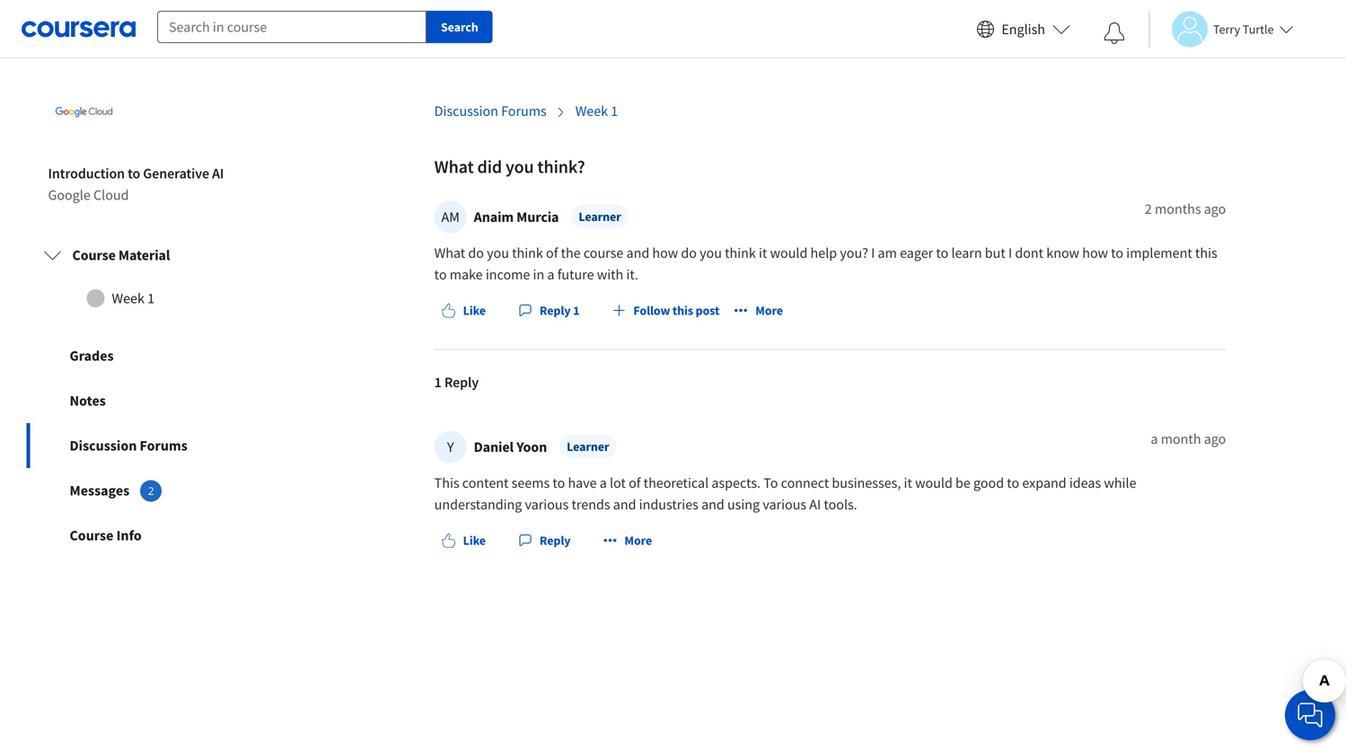 Task type: vqa. For each thing, say whether or not it's contained in the screenshot.
'1' in Reply 1 button
yes



Task type: describe. For each thing, give the bounding box(es) containing it.
of inside "what do you think of the course and how do you think it would help you? i am eager to learn but i dont know how to implement this to make income in a future with it."
[[546, 244, 558, 262]]

thumbs up image
[[442, 533, 456, 548]]

reply button
[[511, 524, 578, 557]]

am
[[442, 208, 460, 226]]

months
[[1155, 200, 1202, 218]]

course material button
[[29, 230, 283, 280]]

generative
[[143, 165, 209, 183]]

follow this post
[[634, 302, 720, 319]]

and left 'using'
[[702, 496, 725, 514]]

this
[[435, 474, 460, 492]]

to left make
[[435, 266, 447, 284]]

google cloud image
[[48, 77, 120, 148]]

ago for a month ago
[[1204, 430, 1227, 448]]

follow this post button
[[605, 294, 727, 327]]

anaim murcia
[[474, 208, 559, 226]]

income
[[486, 266, 530, 284]]

search
[[441, 19, 478, 35]]

to left 'implement'
[[1112, 244, 1124, 262]]

1 right chevron right image
[[611, 102, 618, 120]]

1 how from the left
[[653, 244, 678, 262]]

it.
[[627, 266, 639, 284]]

help
[[811, 244, 837, 262]]

it inside "what do you think of the course and how do you think it would help you? i am eager to learn but i dont know how to implement this to make income in a future with it."
[[759, 244, 768, 262]]

chat with us image
[[1296, 701, 1325, 729]]

course info
[[70, 527, 142, 545]]

help center image
[[1300, 704, 1322, 726]]

seems
[[512, 474, 550, 492]]

grades link
[[27, 333, 285, 378]]

it inside this content seems to have a lot of theoretical aspects. to connect businesses, it would be good to expand ideas while understanding various trends and industries and using various ai tools.
[[904, 474, 913, 492]]

to left learn
[[936, 244, 949, 262]]

post
[[696, 302, 720, 319]]

more button
[[727, 294, 791, 327]]

chevron right image
[[554, 105, 568, 119]]

you for think
[[487, 244, 509, 262]]

1 reply
[[435, 373, 479, 391]]

this content seems to have a lot of theoretical aspects. to connect businesses, it would be good to expand ideas while understanding various trends and industries and using various ai tools.
[[435, 474, 1140, 514]]

ideas
[[1070, 474, 1102, 492]]

what do you think of the course and how do you think it would help you? i am eager to learn but i dont know how to implement this to make income in a future with it.
[[435, 244, 1221, 284]]

1 horizontal spatial discussion forums
[[435, 102, 547, 120]]

trends
[[572, 496, 611, 514]]

1 inside reply 1 button
[[573, 302, 580, 319]]

2 various from the left
[[763, 496, 807, 514]]

1 horizontal spatial discussion forums link
[[435, 102, 547, 120]]

this inside "what do you think of the course and how do you think it would help you? i am eager to learn but i dont know how to implement this to make income in a future with it."
[[1196, 244, 1218, 262]]

0 vertical spatial forums
[[501, 102, 547, 120]]

notes
[[70, 392, 106, 410]]

0 horizontal spatial week 1 link
[[44, 280, 268, 316]]

english button
[[970, 0, 1078, 58]]

like for what do you think of the course and how do you think it would help you? i am eager to learn but i dont know how to implement this to make income in a future with it.
[[463, 302, 486, 319]]

cloud
[[93, 186, 129, 204]]

and down lot
[[613, 496, 636, 514]]

ai inside introduction to generative ai google cloud
[[212, 165, 224, 183]]

in
[[533, 266, 545, 284]]

0 vertical spatial week
[[576, 102, 608, 120]]

did
[[478, 156, 502, 178]]

1 vertical spatial reply
[[445, 373, 479, 391]]

reply 1 button
[[511, 294, 587, 327]]

0 horizontal spatial week
[[112, 289, 145, 307]]

thumbs up image
[[442, 303, 456, 318]]

2 horizontal spatial a
[[1151, 430, 1158, 448]]

info
[[116, 527, 142, 545]]

a month ago
[[1151, 430, 1227, 448]]

notes link
[[27, 378, 285, 423]]

2 think from the left
[[725, 244, 756, 262]]

1 various from the left
[[525, 496, 569, 514]]

to
[[764, 474, 778, 492]]

ai inside this content seems to have a lot of theoretical aspects. to connect businesses, it would be good to expand ideas while understanding various trends and industries and using various ai tools.
[[810, 496, 821, 514]]

1 down the course material dropdown button
[[147, 289, 155, 307]]

2 months ago
[[1145, 200, 1227, 218]]

reply for reply 1
[[540, 302, 571, 319]]

1 vertical spatial forums
[[140, 437, 188, 455]]

turtle
[[1243, 21, 1274, 37]]

theoretical
[[644, 474, 709, 492]]

english
[[1002, 20, 1046, 38]]

2 how from the left
[[1083, 244, 1109, 262]]

learner element for the
[[572, 205, 629, 228]]

but
[[985, 244, 1006, 262]]

connect
[[781, 474, 829, 492]]

2 for 2 months ago
[[1145, 200, 1152, 218]]

the
[[561, 244, 581, 262]]

course for course material
[[72, 246, 116, 264]]

like button for what do you think of the course and how do you think it would help you? i am eager to learn but i dont know how to implement this to make income in a future with it.
[[435, 294, 493, 327]]

you up post
[[700, 244, 722, 262]]

search button
[[427, 11, 493, 43]]

2 i from the left
[[1009, 244, 1013, 262]]

course for course info
[[70, 527, 114, 545]]

businesses,
[[832, 474, 901, 492]]

course material
[[72, 246, 170, 264]]

1 vertical spatial week 1
[[112, 289, 155, 307]]

like for this content seems to have a lot of theoretical aspects. to connect businesses, it would be good to expand ideas while understanding various trends and industries and using various ai tools.
[[463, 532, 486, 549]]

be
[[956, 474, 971, 492]]

y
[[447, 438, 454, 456]]



Task type: locate. For each thing, give the bounding box(es) containing it.
0 vertical spatial ago
[[1204, 200, 1227, 218]]

industries
[[639, 496, 699, 514]]

1 vertical spatial like
[[463, 532, 486, 549]]

i
[[872, 244, 875, 262], [1009, 244, 1013, 262]]

2 up course info link
[[148, 483, 154, 498]]

1 vertical spatial discussion forums
[[70, 437, 188, 455]]

0 horizontal spatial a
[[547, 266, 555, 284]]

0 horizontal spatial do
[[468, 244, 484, 262]]

more inside more dropdown button
[[756, 302, 783, 319]]

you up income
[[487, 244, 509, 262]]

week 1 down material
[[112, 289, 155, 307]]

while
[[1104, 474, 1137, 492]]

week
[[576, 102, 608, 120], [112, 289, 145, 307]]

1 down future
[[573, 302, 580, 319]]

course
[[72, 246, 116, 264], [70, 527, 114, 545]]

what up make
[[435, 244, 466, 262]]

a
[[547, 266, 555, 284], [1151, 430, 1158, 448], [600, 474, 607, 492]]

think
[[512, 244, 543, 262], [725, 244, 756, 262]]

0 vertical spatial course
[[72, 246, 116, 264]]

ago for 2 months ago
[[1204, 200, 1227, 218]]

2 like from the top
[[463, 532, 486, 549]]

1 horizontal spatial think
[[725, 244, 756, 262]]

of left the
[[546, 244, 558, 262]]

do up make
[[468, 244, 484, 262]]

how right know
[[1083, 244, 1109, 262]]

like button down understanding
[[435, 524, 493, 557]]

0 horizontal spatial discussion forums
[[70, 437, 188, 455]]

make
[[450, 266, 483, 284]]

you for think?
[[506, 156, 534, 178]]

like right thumbs up image
[[463, 302, 486, 319]]

know
[[1047, 244, 1080, 262]]

2 vertical spatial a
[[600, 474, 607, 492]]

to inside introduction to generative ai google cloud
[[128, 165, 140, 183]]

1 horizontal spatial more
[[756, 302, 783, 319]]

more down industries at bottom
[[625, 532, 652, 549]]

this inside button
[[673, 302, 693, 319]]

ai
[[212, 165, 224, 183], [810, 496, 821, 514]]

more button
[[596, 524, 660, 557]]

1 vertical spatial like button
[[435, 524, 493, 557]]

1 horizontal spatial week 1 link
[[576, 102, 618, 120]]

0 horizontal spatial ai
[[212, 165, 224, 183]]

a inside "what do you think of the course and how do you think it would help you? i am eager to learn but i dont know how to implement this to make income in a future with it."
[[547, 266, 555, 284]]

0 horizontal spatial think
[[512, 244, 543, 262]]

0 horizontal spatial would
[[770, 244, 808, 262]]

do
[[468, 244, 484, 262], [681, 244, 697, 262]]

0 horizontal spatial discussion
[[70, 437, 137, 455]]

2 for 2
[[148, 483, 154, 498]]

1 horizontal spatial this
[[1196, 244, 1218, 262]]

content
[[462, 474, 509, 492]]

would left help
[[770, 244, 808, 262]]

learner up 'have'
[[567, 439, 609, 455]]

do up follow this post
[[681, 244, 697, 262]]

1 vertical spatial of
[[629, 474, 641, 492]]

1 horizontal spatial a
[[600, 474, 607, 492]]

week 1
[[576, 102, 618, 120], [112, 289, 155, 307]]

and inside "what do you think of the course and how do you think it would help you? i am eager to learn but i dont know how to implement this to make income in a future with it."
[[627, 244, 650, 262]]

you right did
[[506, 156, 534, 178]]

0 vertical spatial reply
[[540, 302, 571, 319]]

and
[[627, 244, 650, 262], [613, 496, 636, 514], [702, 496, 725, 514]]

various down seems
[[525, 496, 569, 514]]

forums left chevron right image
[[501, 102, 547, 120]]

learner for the
[[579, 209, 621, 225]]

like button
[[435, 294, 493, 327], [435, 524, 493, 557]]

ago
[[1204, 200, 1227, 218], [1204, 430, 1227, 448]]

course inside dropdown button
[[72, 246, 116, 264]]

0 vertical spatial discussion
[[435, 102, 499, 120]]

1 horizontal spatial of
[[629, 474, 641, 492]]

1 vertical spatial week
[[112, 289, 145, 307]]

ai down connect
[[810, 496, 821, 514]]

more for more popup button
[[625, 532, 652, 549]]

0 horizontal spatial of
[[546, 244, 558, 262]]

using
[[728, 496, 760, 514]]

learn
[[952, 244, 982, 262]]

a right in
[[547, 266, 555, 284]]

how
[[653, 244, 678, 262], [1083, 244, 1109, 262]]

ago right months
[[1204, 200, 1227, 218]]

2 vertical spatial reply
[[540, 532, 571, 549]]

0 horizontal spatial it
[[759, 244, 768, 262]]

discussion
[[435, 102, 499, 120], [70, 437, 137, 455]]

am
[[878, 244, 897, 262]]

this right 'implement'
[[1196, 244, 1218, 262]]

0 vertical spatial week 1
[[576, 102, 618, 120]]

forum thread element
[[435, 133, 1227, 594]]

2
[[1145, 200, 1152, 218], [148, 483, 154, 498]]

a left 'month' in the right of the page
[[1151, 430, 1158, 448]]

week right chevron right image
[[576, 102, 608, 120]]

1 horizontal spatial how
[[1083, 244, 1109, 262]]

forums down notes link
[[140, 437, 188, 455]]

1 horizontal spatial week 1
[[576, 102, 618, 120]]

0 vertical spatial it
[[759, 244, 768, 262]]

learner up course
[[579, 209, 621, 225]]

understanding
[[435, 496, 522, 514]]

course left "info" on the left
[[70, 527, 114, 545]]

more right post
[[756, 302, 783, 319]]

discussion forums link up "messages"
[[27, 423, 285, 468]]

learner
[[579, 209, 621, 225], [567, 439, 609, 455]]

1 vertical spatial more
[[625, 532, 652, 549]]

1 vertical spatial a
[[1151, 430, 1158, 448]]

1 i from the left
[[872, 244, 875, 262]]

learner element for a
[[560, 435, 617, 458]]

with
[[597, 266, 624, 284]]

think up more dropdown button
[[725, 244, 756, 262]]

forums
[[501, 102, 547, 120], [140, 437, 188, 455]]

grades
[[70, 347, 114, 365]]

more
[[756, 302, 783, 319], [625, 532, 652, 549]]

like right thumbs up icon
[[463, 532, 486, 549]]

1 vertical spatial what
[[435, 244, 466, 262]]

1 vertical spatial discussion forums link
[[27, 423, 285, 468]]

1 horizontal spatial do
[[681, 244, 697, 262]]

reply down seems
[[540, 532, 571, 549]]

2 do from the left
[[681, 244, 697, 262]]

2 left months
[[1145, 200, 1152, 218]]

1 vertical spatial learner
[[567, 439, 609, 455]]

reply up the y in the left bottom of the page
[[445, 373, 479, 391]]

0 horizontal spatial various
[[525, 496, 569, 514]]

course left material
[[72, 246, 116, 264]]

tools.
[[824, 496, 858, 514]]

1 like from the top
[[463, 302, 486, 319]]

of right lot
[[629, 474, 641, 492]]

2 inside forum thread element
[[1145, 200, 1152, 218]]

1 horizontal spatial it
[[904, 474, 913, 492]]

week 1 link
[[576, 102, 618, 120], [44, 280, 268, 316]]

you?
[[840, 244, 869, 262]]

a inside this content seems to have a lot of theoretical aspects. to connect businesses, it would be good to expand ideas while understanding various trends and industries and using various ai tools.
[[600, 474, 607, 492]]

this
[[1196, 244, 1218, 262], [673, 302, 693, 319]]

have
[[568, 474, 597, 492]]

ago inside the replies 'element'
[[1204, 430, 1227, 448]]

0 vertical spatial this
[[1196, 244, 1218, 262]]

1
[[611, 102, 618, 120], [147, 289, 155, 307], [573, 302, 580, 319], [435, 373, 442, 391]]

ago right 'month' in the right of the page
[[1204, 430, 1227, 448]]

0 horizontal spatial how
[[653, 244, 678, 262]]

more inside more popup button
[[625, 532, 652, 549]]

various down to
[[763, 496, 807, 514]]

discussion forums up did
[[435, 102, 547, 120]]

terry
[[1214, 21, 1241, 37]]

1 horizontal spatial i
[[1009, 244, 1013, 262]]

reply for reply
[[540, 532, 571, 549]]

week 1 link down material
[[44, 280, 268, 316]]

it
[[759, 244, 768, 262], [904, 474, 913, 492]]

0 vertical spatial what
[[435, 156, 474, 178]]

would
[[770, 244, 808, 262], [916, 474, 953, 492]]

discussion up did
[[435, 102, 499, 120]]

1 horizontal spatial week
[[576, 102, 608, 120]]

implement
[[1127, 244, 1193, 262]]

terry turtle button
[[1149, 11, 1294, 47]]

learner element inside the replies 'element'
[[560, 435, 617, 458]]

what
[[435, 156, 474, 178], [435, 244, 466, 262]]

to
[[128, 165, 140, 183], [936, 244, 949, 262], [1112, 244, 1124, 262], [435, 266, 447, 284], [553, 474, 565, 492], [1007, 474, 1020, 492]]

0 vertical spatial learner
[[579, 209, 621, 225]]

0 vertical spatial more
[[756, 302, 783, 319]]

1 do from the left
[[468, 244, 484, 262]]

1 horizontal spatial would
[[916, 474, 953, 492]]

would left be
[[916, 474, 953, 492]]

course
[[584, 244, 624, 262]]

i right but
[[1009, 244, 1013, 262]]

0 vertical spatial learner element
[[572, 205, 629, 228]]

like button for this content seems to have a lot of theoretical aspects. to connect businesses, it would be good to expand ideas while understanding various trends and industries and using various ai tools.
[[435, 524, 493, 557]]

to left 'have'
[[553, 474, 565, 492]]

like button down make
[[435, 294, 493, 327]]

month
[[1161, 430, 1202, 448]]

it up more dropdown button
[[759, 244, 768, 262]]

1 down thumbs up image
[[435, 373, 442, 391]]

0 vertical spatial of
[[546, 244, 558, 262]]

discussion up "messages"
[[70, 437, 137, 455]]

and up it.
[[627, 244, 650, 262]]

0 vertical spatial ai
[[212, 165, 224, 183]]

0 vertical spatial discussion forums
[[435, 102, 547, 120]]

it right the businesses,
[[904, 474, 913, 492]]

this left post
[[673, 302, 693, 319]]

would inside "what do you think of the course and how do you think it would help you? i am eager to learn but i dont know how to implement this to make income in a future with it."
[[770, 244, 808, 262]]

1 horizontal spatial discussion
[[435, 102, 499, 120]]

0 vertical spatial discussion forums link
[[435, 102, 547, 120]]

yoon
[[517, 438, 547, 456]]

introduction to generative ai google cloud
[[48, 165, 224, 204]]

think up in
[[512, 244, 543, 262]]

0 horizontal spatial week 1
[[112, 289, 155, 307]]

like inside the replies 'element'
[[463, 532, 486, 549]]

future
[[558, 266, 594, 284]]

1 think from the left
[[512, 244, 543, 262]]

1 horizontal spatial forums
[[501, 102, 547, 120]]

reply
[[540, 302, 571, 319], [445, 373, 479, 391], [540, 532, 571, 549]]

would inside this content seems to have a lot of theoretical aspects. to connect businesses, it would be good to expand ideas while understanding various trends and industries and using various ai tools.
[[916, 474, 953, 492]]

dont
[[1015, 244, 1044, 262]]

1 vertical spatial week 1 link
[[44, 280, 268, 316]]

2 ago from the top
[[1204, 430, 1227, 448]]

anaim
[[474, 208, 514, 226]]

Search in course text field
[[157, 11, 427, 43]]

i left am
[[872, 244, 875, 262]]

how up follow this post button
[[653, 244, 678, 262]]

2 what from the top
[[435, 244, 466, 262]]

1 vertical spatial ago
[[1204, 430, 1227, 448]]

0 vertical spatial 2
[[1145, 200, 1152, 218]]

1 vertical spatial discussion
[[70, 437, 137, 455]]

1 vertical spatial it
[[904, 474, 913, 492]]

0 vertical spatial would
[[770, 244, 808, 262]]

1 vertical spatial course
[[70, 527, 114, 545]]

learner element up 'have'
[[560, 435, 617, 458]]

reply 1
[[540, 302, 580, 319]]

replies element
[[435, 350, 1227, 594]]

to up cloud
[[128, 165, 140, 183]]

week down 'course material'
[[112, 289, 145, 307]]

discussion forums
[[435, 102, 547, 120], [70, 437, 188, 455]]

good
[[974, 474, 1004, 492]]

1 what from the top
[[435, 156, 474, 178]]

material
[[118, 246, 170, 264]]

murcia
[[517, 208, 559, 226]]

1 like button from the top
[[435, 294, 493, 327]]

daniel yoon
[[474, 438, 547, 456]]

course info link
[[27, 513, 285, 558]]

0 horizontal spatial more
[[625, 532, 652, 549]]

what for what do you think of the course and how do you think it would help you? i am eager to learn but i dont know how to implement this to make income in a future with it.
[[435, 244, 466, 262]]

of inside this content seems to have a lot of theoretical aspects. to connect businesses, it would be good to expand ideas while understanding various trends and industries and using various ai tools.
[[629, 474, 641, 492]]

0 horizontal spatial this
[[673, 302, 693, 319]]

what for what did you think?
[[435, 156, 474, 178]]

show notifications image
[[1104, 22, 1126, 44]]

0 horizontal spatial 2
[[148, 483, 154, 498]]

ai right generative
[[212, 165, 224, 183]]

discussion forums down notes link
[[70, 437, 188, 455]]

introduction
[[48, 165, 125, 183]]

discussion forums link up did
[[435, 102, 547, 120]]

what left did
[[435, 156, 474, 178]]

coursera image
[[22, 15, 136, 43]]

1 vertical spatial ai
[[810, 496, 821, 514]]

google
[[48, 186, 91, 204]]

week 1 right chevron right image
[[576, 102, 618, 120]]

follow
[[634, 302, 670, 319]]

of
[[546, 244, 558, 262], [629, 474, 641, 492]]

aspects.
[[712, 474, 761, 492]]

0 vertical spatial like button
[[435, 294, 493, 327]]

lot
[[610, 474, 626, 492]]

more for more dropdown button
[[756, 302, 783, 319]]

1 vertical spatial this
[[673, 302, 693, 319]]

1 vertical spatial learner element
[[560, 435, 617, 458]]

learner element up course
[[572, 205, 629, 228]]

think?
[[538, 156, 585, 178]]

what inside "what do you think of the course and how do you think it would help you? i am eager to learn but i dont know how to implement this to make income in a future with it."
[[435, 244, 466, 262]]

expand
[[1023, 474, 1067, 492]]

week 1 link right chevron right image
[[576, 102, 618, 120]]

1 ago from the top
[[1204, 200, 1227, 218]]

learner inside the replies 'element'
[[567, 439, 609, 455]]

messages
[[70, 482, 130, 500]]

daniel
[[474, 438, 514, 456]]

2 like button from the top
[[435, 524, 493, 557]]

1 vertical spatial would
[[916, 474, 953, 492]]

0 horizontal spatial discussion forums link
[[27, 423, 285, 468]]

0 horizontal spatial forums
[[140, 437, 188, 455]]

learner for a
[[567, 439, 609, 455]]

a left lot
[[600, 474, 607, 492]]

1 horizontal spatial various
[[763, 496, 807, 514]]

1 vertical spatial 2
[[148, 483, 154, 498]]

various
[[525, 496, 569, 514], [763, 496, 807, 514]]

like
[[463, 302, 486, 319], [463, 532, 486, 549]]

1 horizontal spatial 2
[[1145, 200, 1152, 218]]

0 vertical spatial a
[[547, 266, 555, 284]]

learner element
[[572, 205, 629, 228], [560, 435, 617, 458]]

0 vertical spatial like
[[463, 302, 486, 319]]

eager
[[900, 244, 934, 262]]

1 horizontal spatial ai
[[810, 496, 821, 514]]

1 inside the replies 'element'
[[435, 373, 442, 391]]

what did you think?
[[435, 156, 585, 178]]

0 horizontal spatial i
[[872, 244, 875, 262]]

0 vertical spatial week 1 link
[[576, 102, 618, 120]]

reply down in
[[540, 302, 571, 319]]

to right good
[[1007, 474, 1020, 492]]

terry turtle
[[1214, 21, 1274, 37]]



